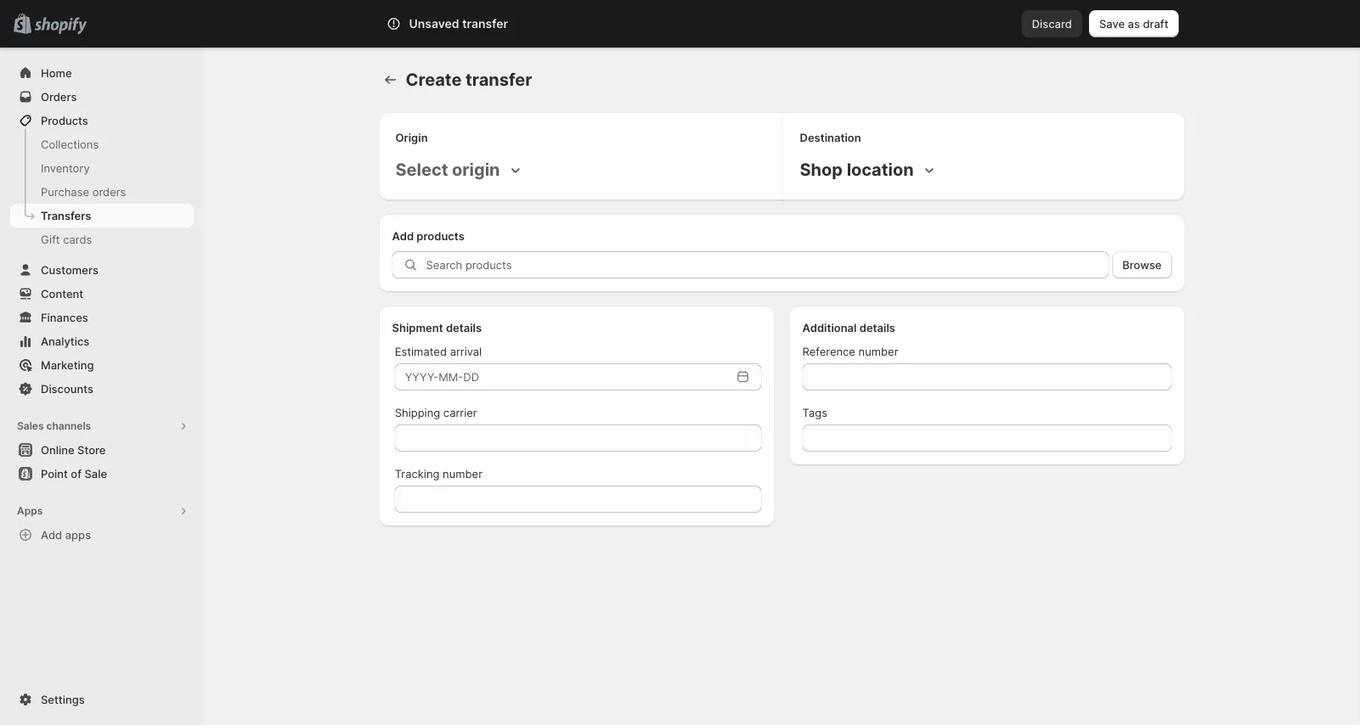 Task type: describe. For each thing, give the bounding box(es) containing it.
Tags text field
[[802, 425, 1172, 452]]

Estimated arrival text field
[[395, 364, 731, 391]]

shipping carrier
[[395, 406, 477, 419]]

analytics link
[[10, 330, 194, 353]]

apps
[[17, 505, 43, 517]]

additional
[[802, 321, 857, 334]]

add products
[[392, 229, 465, 243]]

settings
[[41, 693, 85, 706]]

transfers link
[[10, 204, 194, 228]]

transfers
[[41, 209, 91, 222]]

shipment
[[392, 321, 443, 334]]

transfer for unsaved transfer
[[462, 17, 508, 31]]

unsaved transfer
[[409, 17, 508, 31]]

origin
[[452, 159, 500, 180]]

settings link
[[10, 688, 194, 712]]

sales
[[17, 420, 44, 432]]

online store button
[[0, 438, 204, 462]]

estimated
[[395, 345, 447, 358]]

discounts
[[41, 382, 93, 395]]

home link
[[10, 61, 194, 85]]

shop location button
[[797, 156, 941, 184]]

online store link
[[10, 438, 194, 462]]

number for tracking number
[[443, 467, 483, 480]]

shopify image
[[34, 17, 87, 34]]

sale
[[84, 467, 107, 480]]

shop location
[[800, 159, 914, 180]]

add apps
[[41, 528, 91, 542]]

estimated arrival
[[395, 345, 482, 358]]

location
[[847, 159, 914, 180]]

destination
[[800, 131, 861, 144]]

analytics
[[41, 335, 89, 348]]

orders
[[92, 185, 126, 198]]

add apps button
[[10, 523, 194, 547]]

products link
[[10, 109, 194, 133]]

purchase
[[41, 185, 89, 198]]

reference number
[[802, 345, 898, 358]]

select
[[395, 159, 448, 180]]

Shipping carrier text field
[[395, 425, 762, 452]]

save
[[1099, 17, 1125, 30]]

number for reference number
[[859, 345, 898, 358]]

collections link
[[10, 133, 194, 156]]

as
[[1128, 17, 1140, 30]]

finances link
[[10, 306, 194, 330]]

customers
[[41, 263, 99, 277]]

point
[[41, 467, 68, 480]]

discard link
[[1022, 10, 1082, 37]]

search button
[[434, 10, 927, 37]]

shipment details
[[392, 321, 482, 334]]

save as draft
[[1099, 17, 1169, 30]]

channels
[[46, 420, 91, 432]]

gift
[[41, 233, 60, 246]]

origin
[[395, 131, 428, 144]]

online store
[[41, 443, 106, 457]]

additional details
[[802, 321, 895, 334]]

point of sale button
[[0, 462, 204, 486]]

collections
[[41, 138, 99, 151]]

unsaved
[[409, 17, 459, 31]]

arrival
[[450, 345, 482, 358]]

point of sale
[[41, 467, 107, 480]]

tags
[[802, 406, 827, 419]]

cards
[[63, 233, 92, 246]]



Task type: vqa. For each thing, say whether or not it's contained in the screenshot.
Settings link
yes



Task type: locate. For each thing, give the bounding box(es) containing it.
apps
[[65, 528, 91, 542]]

0 vertical spatial transfer
[[462, 17, 508, 31]]

1 vertical spatial add
[[41, 528, 62, 542]]

finances
[[41, 311, 88, 324]]

browse
[[1123, 258, 1162, 271]]

details for shipment details
[[446, 321, 482, 334]]

Reference number text field
[[802, 364, 1172, 391]]

number right tracking
[[443, 467, 483, 480]]

purchase orders link
[[10, 180, 194, 204]]

marketing
[[41, 359, 94, 372]]

1 details from the left
[[446, 321, 482, 334]]

products
[[417, 229, 465, 243]]

0 vertical spatial add
[[392, 229, 414, 243]]

add
[[392, 229, 414, 243], [41, 528, 62, 542]]

create transfer
[[406, 69, 532, 90]]

search
[[461, 17, 498, 30]]

content link
[[10, 282, 194, 306]]

carrier
[[443, 406, 477, 419]]

orders link
[[10, 85, 194, 109]]

transfer for create transfer
[[466, 69, 532, 90]]

1 horizontal spatial add
[[392, 229, 414, 243]]

draft
[[1143, 17, 1169, 30]]

purchase orders
[[41, 185, 126, 198]]

apps button
[[10, 500, 194, 523]]

0 vertical spatial number
[[859, 345, 898, 358]]

of
[[71, 467, 82, 480]]

add for add apps
[[41, 528, 62, 542]]

customers link
[[10, 258, 194, 282]]

details
[[446, 321, 482, 334], [860, 321, 895, 334]]

select origin button
[[392, 156, 527, 184]]

discounts link
[[10, 377, 194, 401]]

select origin
[[395, 159, 500, 180]]

1 horizontal spatial details
[[860, 321, 895, 334]]

0 horizontal spatial details
[[446, 321, 482, 334]]

reference
[[802, 345, 855, 358]]

1 vertical spatial number
[[443, 467, 483, 480]]

Tracking number text field
[[395, 486, 762, 513]]

home
[[41, 66, 72, 79]]

browse button
[[1112, 251, 1172, 279]]

transfer down search
[[466, 69, 532, 90]]

shop
[[800, 159, 843, 180]]

tracking number
[[395, 467, 483, 480]]

content
[[41, 287, 83, 300]]

0 horizontal spatial add
[[41, 528, 62, 542]]

number down the additional details
[[859, 345, 898, 358]]

gift cards link
[[10, 228, 194, 251]]

store
[[77, 443, 106, 457]]

online
[[41, 443, 74, 457]]

gift cards
[[41, 233, 92, 246]]

1 horizontal spatial number
[[859, 345, 898, 358]]

create
[[406, 69, 462, 90]]

products
[[41, 114, 88, 127]]

transfer right unsaved
[[462, 17, 508, 31]]

2 details from the left
[[860, 321, 895, 334]]

save as draft button
[[1089, 10, 1179, 37]]

transfer
[[462, 17, 508, 31], [466, 69, 532, 90]]

add inside button
[[41, 528, 62, 542]]

details up arrival
[[446, 321, 482, 334]]

orders
[[41, 90, 77, 103]]

add for add products
[[392, 229, 414, 243]]

Search products text field
[[426, 251, 1109, 279]]

add left apps
[[41, 528, 62, 542]]

point of sale link
[[10, 462, 194, 486]]

number
[[859, 345, 898, 358], [443, 467, 483, 480]]

details for additional details
[[860, 321, 895, 334]]

shipping
[[395, 406, 440, 419]]

1 vertical spatial transfer
[[466, 69, 532, 90]]

tracking
[[395, 467, 440, 480]]

discard
[[1032, 17, 1072, 30]]

add left products
[[392, 229, 414, 243]]

marketing link
[[10, 353, 194, 377]]

sales channels button
[[10, 415, 194, 438]]

inventory
[[41, 161, 90, 175]]

0 horizontal spatial number
[[443, 467, 483, 480]]

inventory link
[[10, 156, 194, 180]]

details up reference number
[[860, 321, 895, 334]]

sales channels
[[17, 420, 91, 432]]



